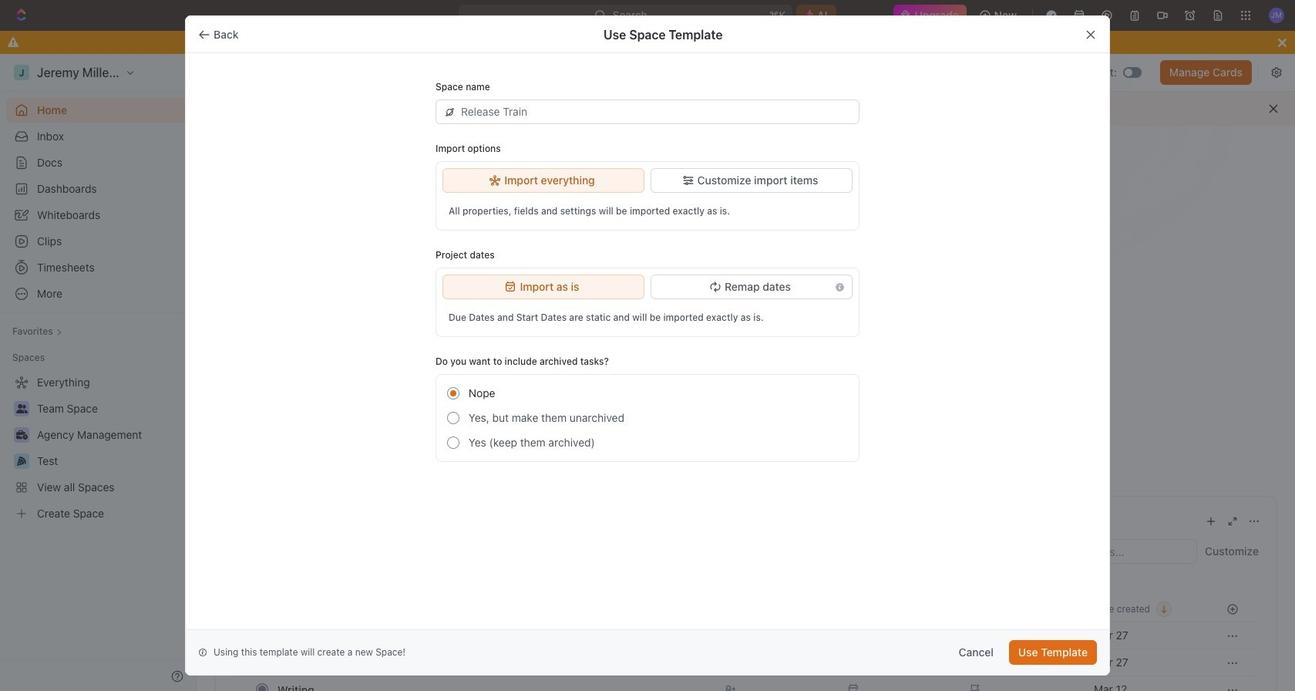 Task type: describe. For each thing, give the bounding box(es) containing it.
tree inside sidebar navigation
[[6, 370, 190, 526]]

Search tasks... text field
[[1043, 540, 1197, 563]]



Task type: locate. For each thing, give the bounding box(es) containing it.
None radio
[[447, 387, 460, 400], [447, 437, 460, 449], [447, 387, 460, 400], [447, 437, 460, 449]]

option group
[[447, 381, 853, 455]]

tree
[[6, 370, 190, 526]]

Release Train text field
[[461, 100, 851, 123]]

alert
[[197, 92, 1296, 126]]

sidebar navigation
[[0, 54, 197, 691]]

None radio
[[447, 412, 460, 424]]



Task type: vqa. For each thing, say whether or not it's contained in the screenshot.
Sidebar navigation
yes



